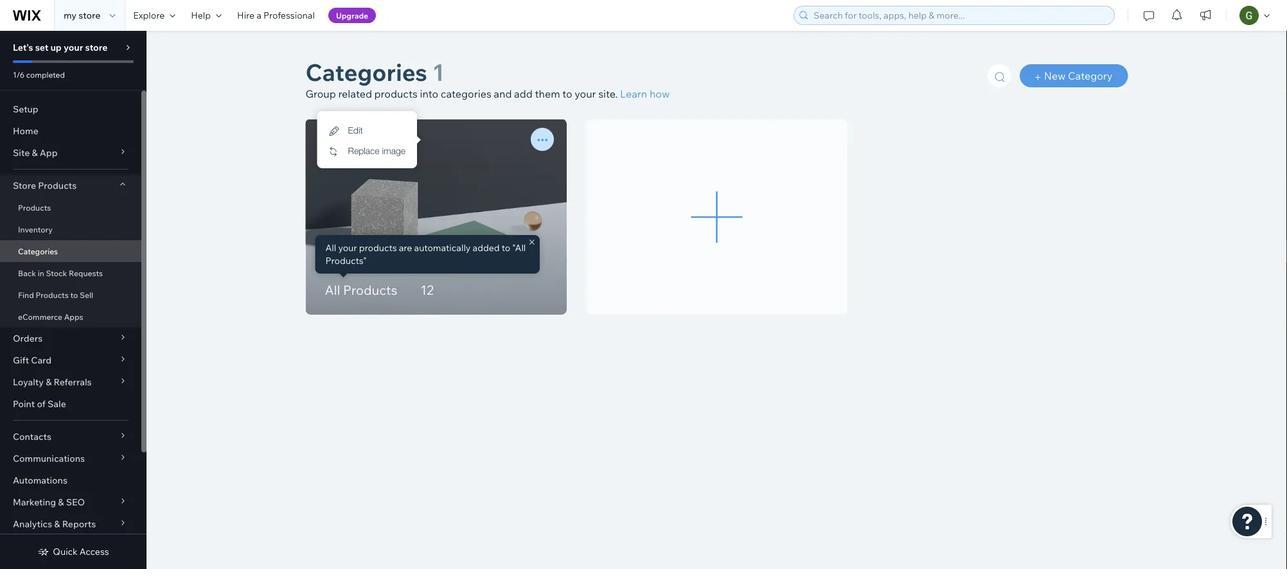 Task type: vqa. For each thing, say whether or not it's contained in the screenshot.
the bottom the store
yes



Task type: locate. For each thing, give the bounding box(es) containing it.
1 horizontal spatial to
[[502, 242, 510, 254]]

12
[[421, 282, 434, 298]]

stock
[[46, 268, 67, 278]]

to inside all your products are automatically added to "all products"
[[502, 242, 510, 254]]

ecommerce apps
[[18, 312, 83, 322]]

all
[[325, 242, 336, 254], [325, 282, 340, 298]]

categories down inventory
[[18, 246, 58, 256]]

categories link
[[0, 240, 141, 262]]

all your products are automatically added to "all products"
[[325, 242, 526, 266]]

edit
[[348, 125, 363, 135]]

quick access
[[53, 546, 109, 557]]

products down categories 1
[[374, 87, 418, 100]]

0 horizontal spatial categories
[[18, 246, 58, 256]]

store
[[79, 10, 100, 21], [85, 42, 108, 53]]

products link
[[0, 197, 141, 218]]

0 vertical spatial to
[[562, 87, 572, 100]]

products inside all your products are automatically added to "all products"
[[359, 242, 397, 254]]

hire
[[237, 10, 255, 21]]

1 vertical spatial products
[[359, 242, 397, 254]]

products up inventory
[[18, 203, 51, 212]]

hire a professional
[[237, 10, 315, 21]]

to left sell at left bottom
[[70, 290, 78, 300]]

back in stock requests link
[[0, 262, 141, 284]]

all for all your products are automatically added to "all products"
[[325, 242, 336, 254]]

products left 'are'
[[359, 242, 397, 254]]

point of sale
[[13, 398, 66, 410]]

categories
[[441, 87, 491, 100]]

2 vertical spatial your
[[338, 242, 357, 254]]

home link
[[0, 120, 141, 142]]

1 horizontal spatial categories
[[306, 57, 427, 86]]

1 horizontal spatial your
[[338, 242, 357, 254]]

2 horizontal spatial your
[[575, 87, 596, 100]]

group related products into categories and add them to your site. learn how
[[306, 87, 670, 100]]

of
[[37, 398, 46, 410]]

Search for tools, apps, help & more... field
[[810, 6, 1110, 24]]

0 horizontal spatial your
[[64, 42, 83, 53]]

products for find products to sell
[[36, 290, 69, 300]]

2 vertical spatial to
[[70, 290, 78, 300]]

let's
[[13, 42, 33, 53]]

products
[[374, 87, 418, 100], [359, 242, 397, 254]]

back in stock requests
[[18, 268, 103, 278]]

store down my store at the top of page
[[85, 42, 108, 53]]

add
[[514, 87, 533, 100]]

setup link
[[0, 98, 141, 120]]

all up products"
[[325, 242, 336, 254]]

products for into
[[374, 87, 418, 100]]

products for store products
[[38, 180, 77, 191]]

to inside sidebar element
[[70, 290, 78, 300]]

added
[[473, 242, 500, 254]]

all down products"
[[325, 282, 340, 298]]

how
[[650, 87, 670, 100]]

0 vertical spatial your
[[64, 42, 83, 53]]

new category link
[[1020, 64, 1128, 87]]

categories
[[306, 57, 427, 86], [18, 246, 58, 256]]

1/6
[[13, 70, 24, 79]]

new category
[[1044, 69, 1113, 82]]

learn how link
[[620, 87, 670, 100]]

and
[[494, 87, 512, 100]]

edit link
[[329, 123, 406, 136]]

products for are
[[359, 242, 397, 254]]

0 vertical spatial products
[[374, 87, 418, 100]]

1 vertical spatial to
[[502, 242, 510, 254]]

let's set up your store
[[13, 42, 108, 53]]

your right up
[[64, 42, 83, 53]]

1 vertical spatial all
[[325, 282, 340, 298]]

store
[[13, 180, 36, 191]]

all inside all your products are automatically added to "all products"
[[325, 242, 336, 254]]

quick
[[53, 546, 78, 557]]

1/6 completed
[[13, 70, 65, 79]]

replace image button
[[329, 144, 406, 157]]

sell
[[80, 290, 93, 300]]

products up products link
[[38, 180, 77, 191]]

categories inside sidebar element
[[18, 246, 58, 256]]

products for all products
[[343, 282, 397, 298]]

store products
[[13, 180, 77, 191]]

store right my
[[79, 10, 100, 21]]

products inside dropdown button
[[38, 180, 77, 191]]

image
[[382, 145, 406, 156]]

are
[[399, 242, 412, 254]]

your inside sidebar element
[[64, 42, 83, 53]]

0 vertical spatial all
[[325, 242, 336, 254]]

into
[[420, 87, 438, 100]]

to left "all
[[502, 242, 510, 254]]

products down products"
[[343, 282, 397, 298]]

my
[[64, 10, 77, 21]]

your up products"
[[338, 242, 357, 254]]

a
[[257, 10, 261, 21]]

2 horizontal spatial to
[[562, 87, 572, 100]]

to
[[562, 87, 572, 100], [502, 242, 510, 254], [70, 290, 78, 300]]

categories up "related" on the top left of page
[[306, 57, 427, 86]]

0 horizontal spatial to
[[70, 290, 78, 300]]

1 vertical spatial your
[[575, 87, 596, 100]]

apps
[[64, 312, 83, 322]]

1 vertical spatial categories
[[18, 246, 58, 256]]

edit image
[[329, 124, 338, 136]]

them
[[535, 87, 560, 100]]

to right them
[[562, 87, 572, 100]]

help button
[[183, 0, 229, 31]]

0 vertical spatial categories
[[306, 57, 427, 86]]

products up ecommerce apps
[[36, 290, 69, 300]]

1 vertical spatial store
[[85, 42, 108, 53]]

store products button
[[0, 175, 141, 197]]

your
[[64, 42, 83, 53], [575, 87, 596, 100], [338, 242, 357, 254]]

all for all products
[[325, 282, 340, 298]]

your left site.
[[575, 87, 596, 100]]

products
[[38, 180, 77, 191], [18, 203, 51, 212], [343, 282, 397, 298], [36, 290, 69, 300]]



Task type: describe. For each thing, give the bounding box(es) containing it.
0 vertical spatial store
[[79, 10, 100, 21]]

point of sale link
[[0, 393, 141, 415]]

"all
[[512, 242, 526, 254]]

back
[[18, 268, 36, 278]]

home
[[13, 125, 38, 137]]

find
[[18, 290, 34, 300]]

ecommerce
[[18, 312, 62, 322]]

categories for categories 1
[[306, 57, 427, 86]]

completed
[[26, 70, 65, 79]]

setup
[[13, 103, 38, 115]]

1
[[432, 57, 444, 86]]

help
[[191, 10, 211, 21]]

my store
[[64, 10, 100, 21]]

automatically
[[414, 242, 471, 254]]

requests
[[69, 268, 103, 278]]

category
[[1068, 69, 1113, 82]]

related
[[338, 87, 372, 100]]

sale
[[48, 398, 66, 410]]

store inside sidebar element
[[85, 42, 108, 53]]

point
[[13, 398, 35, 410]]

categories for categories
[[18, 246, 58, 256]]

categories 1
[[306, 57, 444, 86]]

automations link
[[0, 470, 141, 492]]

hire a professional link
[[229, 0, 323, 31]]

quick access button
[[37, 546, 109, 558]]

ecommerce apps link
[[0, 306, 141, 328]]

set
[[35, 42, 48, 53]]

find products to sell link
[[0, 284, 141, 306]]

sidebar element
[[0, 31, 147, 569]]

up
[[50, 42, 62, 53]]

automations
[[13, 475, 67, 486]]

upgrade
[[336, 11, 368, 20]]

find products to sell
[[18, 290, 93, 300]]

upgrade button
[[328, 8, 376, 23]]

replace image
[[348, 145, 406, 156]]

your inside all your products are automatically added to "all products"
[[338, 242, 357, 254]]

new
[[1044, 69, 1066, 82]]

products"
[[325, 255, 367, 266]]

professional
[[263, 10, 315, 21]]

inventory link
[[0, 218, 141, 240]]

inventory
[[18, 225, 53, 234]]

all products
[[325, 282, 397, 298]]

site.
[[598, 87, 618, 100]]

access
[[80, 546, 109, 557]]

explore
[[133, 10, 165, 21]]

in
[[38, 268, 44, 278]]

group
[[306, 87, 336, 100]]

replace
[[348, 145, 380, 156]]

learn
[[620, 87, 647, 100]]



